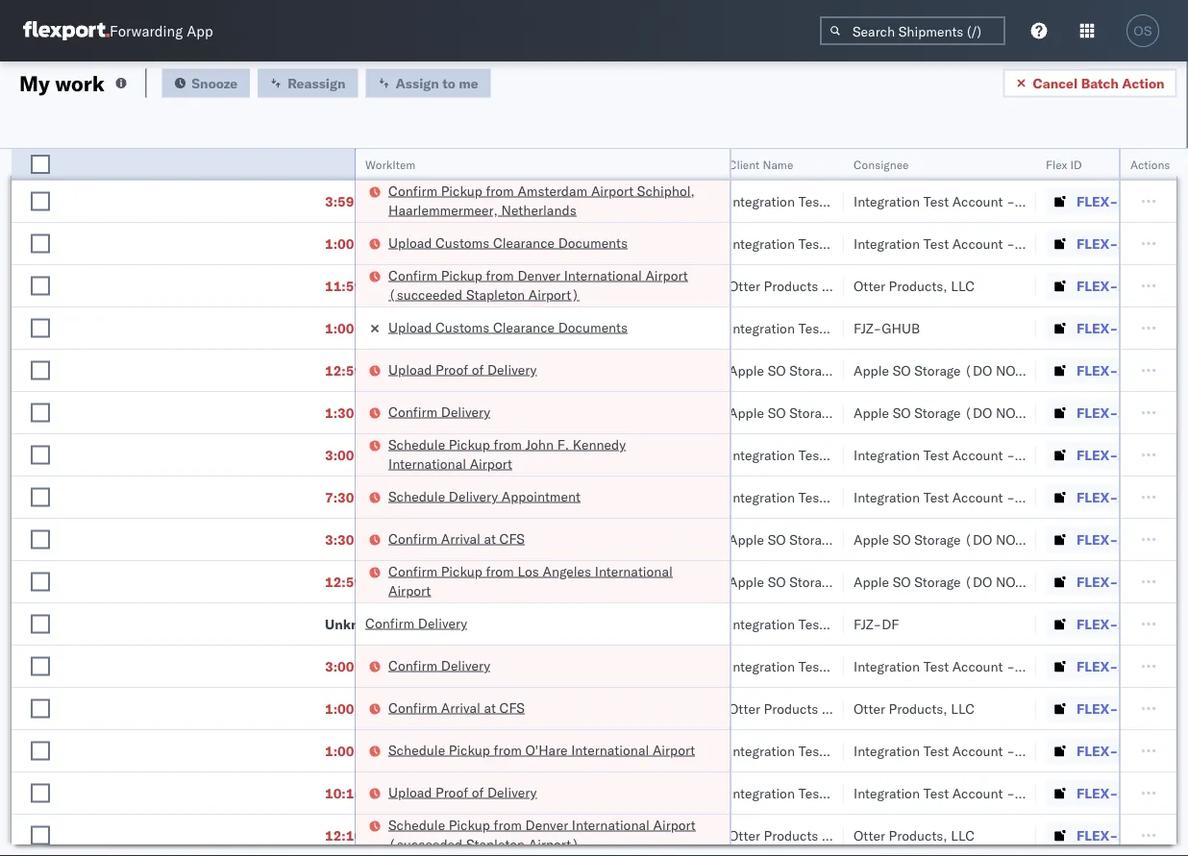 Task type: vqa. For each thing, say whether or not it's contained in the screenshot.
NHAVA SHEVA, INDIA
no



Task type: locate. For each thing, give the bounding box(es) containing it.
4 upload from the top
[[388, 784, 432, 801]]

flex-2001714 button
[[1046, 653, 1180, 680], [1046, 653, 1180, 680]]

airport inside confirm pickup from denver international airport (succeeded stapleton airport)
[[646, 267, 688, 284]]

1 vertical spatial confirm arrival at cfs link
[[388, 529, 525, 548]]

documents down confirm pickup from denver international airport (succeeded stapleton airport) button
[[558, 319, 628, 336]]

1 karl from the top
[[1019, 193, 1043, 210]]

0 vertical spatial sep
[[428, 362, 453, 379]]

air
[[604, 150, 621, 167], [604, 193, 621, 210], [604, 235, 621, 252], [604, 277, 621, 294], [604, 320, 621, 336], [604, 362, 621, 379], [604, 447, 621, 463], [604, 531, 621, 548], [604, 573, 621, 590], [604, 658, 621, 675], [604, 700, 621, 717], [604, 743, 621, 759], [604, 827, 621, 844]]

2023 up "schedule pickup from john f. kennedy international airport"
[[472, 404, 505, 421]]

international inside confirm pickup from denver international airport (succeeded stapleton airport)
[[564, 267, 642, 284]]

2 2297584 from the top
[[1118, 531, 1177, 548]]

from inside schedule pickup from denver international airport (succeeded stapleton airport)
[[494, 817, 522, 834]]

pm for 7:30 pm mdt, may 11, 2023
[[357, 489, 379, 506]]

1 at from the top
[[484, 149, 496, 166]]

0 vertical spatial proof
[[436, 361, 468, 378]]

pickup inside the confirm pickup from amsterdam airport schiphol, haarlemmermeer, netherlands
[[441, 182, 482, 199]]

apple so storage (do not use)
[[729, 362, 936, 379], [854, 362, 1061, 379], [729, 404, 936, 421], [854, 404, 1061, 421], [729, 531, 936, 548], [854, 531, 1061, 548], [729, 573, 936, 590], [854, 573, 1061, 590]]

flex-2150210
[[1077, 235, 1177, 252]]

delivery up 1,
[[418, 615, 467, 632]]

proof down 2, on the bottom left of page
[[436, 784, 468, 801]]

client
[[729, 157, 760, 172]]

confirm inside confirm pickup from denver international airport (succeeded stapleton airport)
[[388, 267, 438, 284]]

apple
[[729, 362, 764, 379], [854, 362, 889, 379], [729, 404, 764, 421], [854, 404, 889, 421], [729, 531, 764, 548], [854, 531, 889, 548], [729, 573, 764, 590], [854, 573, 889, 590]]

international for confirm pickup from denver international airport (succeeded stapleton airport)
[[564, 267, 642, 284]]

clearance down confirm pickup from denver international airport (succeeded stapleton airport)
[[493, 319, 555, 336]]

1 vertical spatial 12,
[[448, 531, 469, 548]]

0 vertical spatial apr
[[419, 743, 443, 759]]

0 vertical spatial flex-2082723
[[1077, 277, 1177, 294]]

4 resize handle column header from the left
[[696, 149, 719, 857]]

flex- right flex
[[1077, 150, 1118, 167]]

15 flex- from the top
[[1077, 743, 1118, 759]]

2023 right "18,"
[[480, 827, 513, 844]]

confirm arrival at cfs for 3rd the confirm arrival at cfs button from the bottom of the page confirm arrival at cfs link
[[388, 149, 525, 166]]

0 vertical spatial upload proof of delivery
[[388, 361, 537, 378]]

customs for second upload customs clearance documents link from the top
[[436, 319, 490, 336]]

2 vertical spatial sep
[[420, 658, 444, 675]]

-
[[1007, 150, 1015, 167], [1007, 193, 1015, 210], [882, 235, 890, 252], [1007, 235, 1015, 252], [822, 277, 830, 294], [1007, 447, 1015, 463], [1007, 489, 1015, 506], [1007, 658, 1015, 675], [822, 700, 830, 717], [1007, 743, 1015, 759], [882, 785, 890, 802], [1007, 785, 1015, 802], [822, 827, 830, 844]]

arrival up haarlemmermeer,
[[441, 149, 481, 166]]

am for 3:00 am mdt, sep 1, 2023
[[357, 658, 380, 675]]

0 vertical spatial upload customs clearance documents link
[[388, 233, 628, 252]]

mdt, for 12:59 am mdt, sep 15, 2023
[[391, 362, 425, 379]]

forwarding app link
[[23, 21, 213, 40]]

1 vertical spatial (succeeded
[[388, 836, 463, 853]]

flex- down flex-2040132
[[1077, 362, 1118, 379]]

6 flex- from the top
[[1077, 362, 1118, 379]]

1 vertical spatial upload proof of delivery button
[[388, 783, 537, 804]]

documents for first upload customs clearance documents link from the top of the page
[[558, 234, 628, 251]]

2023 for 10:15 am mdt, oct 4, 2023
[[471, 785, 504, 802]]

airport) down upload customs clearance documents button at the top of page
[[529, 286, 580, 303]]

confirm arrival at cfs
[[388, 149, 525, 166], [388, 530, 525, 547], [388, 699, 525, 716]]

1 flex-2297584 from the top
[[1077, 404, 1177, 421]]

1 of from the top
[[472, 361, 484, 378]]

2356053
[[1118, 785, 1177, 802]]

(succeeded for confirm
[[388, 286, 463, 303]]

schedule for schedule pickup from o'hare international airport
[[388, 742, 445, 759]]

delivery for the topmost confirm delivery button
[[441, 403, 490, 420]]

mdt, for 3:00 am mdt, aug 14, 2023
[[383, 447, 417, 463]]

2 flex- from the top
[[1077, 193, 1118, 210]]

international
[[564, 267, 642, 284], [388, 455, 466, 472], [595, 563, 673, 580], [571, 742, 649, 759], [572, 817, 650, 834]]

2023 for 11:59 pm mdt, aug 25, 2023
[[480, 277, 514, 294]]

am down 11:59
[[357, 320, 380, 336]]

confirm delivery down 12:59 am mdt, sep 9, 2023
[[365, 615, 467, 632]]

9 flex- from the top
[[1077, 489, 1118, 506]]

proof down '27,'
[[436, 361, 468, 378]]

3 confirm arrival at cfs from the top
[[388, 699, 525, 716]]

1 cfs from the top
[[500, 149, 525, 166]]

pickup inside confirm pickup from denver international airport (succeeded stapleton airport)
[[441, 267, 482, 284]]

sep for 1,
[[420, 658, 444, 675]]

1 vertical spatial products,
[[889, 700, 948, 717]]

2082723 down 2150210 in the right top of the page
[[1118, 277, 1177, 294]]

1 vertical spatial of
[[472, 784, 484, 801]]

upload for upload customs clearance documents button at the top of page
[[388, 234, 432, 251]]

from left o'hare
[[494, 742, 522, 759]]

1 vertical spatial proof
[[436, 784, 468, 801]]

2 vertical spatial products,
[[889, 827, 948, 844]]

confirm inside the confirm pickup from amsterdam airport schiphol, haarlemmermeer, netherlands
[[388, 182, 438, 199]]

1 vertical spatial upload proof of delivery link
[[388, 783, 537, 802]]

schedule pickup from o'hare international airport link
[[388, 741, 695, 760]]

denver inside confirm pickup from denver international airport (succeeded stapleton airport)
[[518, 267, 561, 284]]

1 vertical spatial arrival
[[441, 530, 481, 547]]

flex- down flex-2179454
[[1077, 235, 1118, 252]]

1 upload customs clearance documents from the top
[[388, 234, 628, 251]]

14, down 1,
[[447, 700, 467, 717]]

2 upload proof of delivery from the top
[[388, 784, 537, 801]]

flex-
[[1077, 150, 1118, 167], [1077, 193, 1118, 210], [1077, 235, 1118, 252], [1077, 277, 1118, 294], [1077, 320, 1118, 336], [1077, 362, 1118, 379], [1077, 404, 1118, 421], [1077, 447, 1118, 463], [1077, 489, 1118, 506], [1077, 531, 1118, 548], [1077, 573, 1118, 590], [1077, 616, 1118, 633], [1077, 658, 1118, 675], [1077, 700, 1118, 717], [1077, 743, 1118, 759], [1077, 785, 1118, 802], [1077, 827, 1118, 844]]

fjz-
[[854, 320, 882, 336], [854, 616, 882, 633]]

0 vertical spatial confirm arrival at cfs
[[388, 149, 525, 166]]

2023 for 7:30 pm mdt, may 11, 2023
[[473, 489, 507, 506]]

aug down the may
[[419, 531, 445, 548]]

confirm inside confirm pickup from los angeles international airport
[[388, 563, 438, 580]]

3 resize handle column header from the left
[[571, 149, 594, 857]]

work
[[55, 70, 105, 96]]

swarovski down western on the right of the page
[[1019, 743, 1080, 759]]

confirm arrival at cfs down 1,
[[388, 699, 525, 716]]

2023 for 12:59 am mdt, sep 9, 2023
[[472, 573, 505, 590]]

flex- up flex-2040132
[[1077, 277, 1118, 294]]

2 vertical spatial arrival
[[441, 699, 481, 716]]

confirm delivery link down 12:59 am mdt, sep 9, 2023
[[365, 614, 467, 633]]

1 vertical spatial airport)
[[529, 836, 580, 853]]

integration test account - on ag
[[729, 235, 936, 252], [854, 235, 1061, 252], [729, 785, 936, 802], [854, 785, 1061, 802]]

3 upload from the top
[[388, 361, 432, 378]]

2 airport) from the top
[[529, 836, 580, 853]]

documents down confirm pickup from amsterdam airport schiphol, haarlemmermeer, netherlands 'button'
[[558, 234, 628, 251]]

1 vertical spatial 12:59
[[325, 573, 363, 590]]

2 resize handle column header from the left
[[504, 149, 527, 857]]

0 vertical spatial denver
[[518, 267, 561, 284]]

schedule delivery appointment
[[388, 488, 581, 505]]

airport inside confirm pickup from los angeles international airport
[[388, 582, 431, 599]]

mdt, for 10:15 am mdt, oct 4, 2023
[[391, 785, 425, 802]]

oct
[[420, 700, 443, 717], [428, 785, 452, 802]]

pickup for schedule pickup from denver international airport (succeeded stapleton airport)
[[449, 817, 490, 834]]

1 vertical spatial 2297584
[[1118, 531, 1177, 548]]

12 flex- from the top
[[1077, 616, 1118, 633]]

2 vertical spatial otter products - test account
[[729, 827, 914, 844]]

1 vertical spatial otter products - test account
[[729, 700, 914, 717]]

2 vertical spatial llc
[[951, 827, 975, 844]]

0 vertical spatial documents
[[558, 234, 628, 251]]

mdt, left the may
[[382, 489, 416, 506]]

pickup down 4,
[[449, 817, 490, 834]]

12:59 for 12:59 am mdt, sep 15, 2023
[[325, 362, 363, 379]]

from for confirm pickup from los angeles international airport
[[486, 563, 514, 580]]

mdt, up 1:30 pm mdt, aug 12, 2023
[[391, 362, 425, 379]]

1 vertical spatial denver
[[525, 817, 568, 834]]

aug for 3:00 am mdt, aug 14, 2023
[[420, 447, 446, 463]]

fjz- for ghub
[[854, 320, 882, 336]]

1 vertical spatial integration test account - karl lagerfeld
[[854, 489, 1104, 506]]

2 karl from the top
[[1019, 489, 1043, 506]]

0 vertical spatial confirm delivery link
[[388, 402, 490, 422]]

products,
[[889, 277, 948, 294], [889, 700, 948, 717], [889, 827, 948, 844]]

confirm delivery button down 12:59 am mdt, sep 15, 2023
[[388, 402, 490, 423]]

am for 12:59 am mdt, sep 15, 2023
[[366, 362, 388, 379]]

1 vertical spatial products
[[764, 700, 818, 717]]

airport) for schedule
[[529, 836, 580, 853]]

0 vertical spatial 12:59
[[325, 362, 363, 379]]

0 vertical spatial 3:00
[[325, 447, 354, 463]]

mdt, up 3:59 pm mdt, jun 14, 2023
[[391, 150, 425, 167]]

upload proof of delivery link
[[388, 360, 537, 379], [388, 783, 537, 802]]

pickup inside confirm pickup from los angeles international airport
[[441, 563, 482, 580]]

kennedy
[[573, 436, 626, 453]]

angeles
[[543, 563, 591, 580]]

upload proof of delivery for 2nd upload proof of delivery button from the bottom
[[388, 361, 537, 378]]

flex-2069495
[[1077, 743, 1177, 759]]

0 vertical spatial of
[[472, 361, 484, 378]]

am
[[366, 150, 388, 167], [357, 320, 380, 336], [366, 362, 388, 379], [357, 447, 380, 463], [366, 573, 388, 590], [357, 658, 380, 675], [357, 700, 380, 717], [366, 785, 388, 802], [366, 827, 388, 844]]

pickup inside schedule pickup from denver international airport (succeeded stapleton airport)
[[449, 817, 490, 834]]

apr
[[419, 743, 443, 759], [428, 827, 452, 844]]

am for 1:00 am mdt, mar 27, 2023
[[357, 320, 380, 336]]

confirm arrival at cfs link for third the confirm arrival at cfs button
[[388, 698, 525, 718]]

10:15
[[325, 785, 363, 802]]

mdt, up 10:15 am mdt, oct 4, 2023
[[382, 743, 416, 759]]

2 vertical spatial 14,
[[447, 700, 467, 717]]

1:00 pm mdt, apr 2, 2023
[[325, 743, 495, 759]]

1 vertical spatial fjz-
[[854, 616, 882, 633]]

2 upload from the top
[[388, 319, 432, 336]]

customs inside button
[[436, 234, 490, 251]]

cfs
[[500, 149, 525, 166], [500, 530, 525, 547], [500, 699, 525, 716]]

3:00 down unknown
[[325, 658, 354, 675]]

(succeeded inside confirm pickup from denver international airport (succeeded stapleton airport)
[[388, 286, 463, 303]]

2 vertical spatial at
[[484, 699, 496, 716]]

2 upload proof of delivery button from the top
[[388, 783, 537, 804]]

pm right 3:30
[[357, 531, 379, 548]]

14 flex- from the top
[[1077, 700, 1118, 717]]

from for schedule pickup from john f. kennedy international airport
[[494, 436, 522, 453]]

0 vertical spatial karl
[[1019, 193, 1043, 210]]

2 vertical spatial confirm delivery
[[388, 657, 490, 674]]

2 12:59 from the top
[[325, 573, 363, 590]]

2 products from the top
[[764, 700, 818, 717]]

airport) inside schedule pickup from denver international airport (succeeded stapleton airport)
[[529, 836, 580, 853]]

pm left mst,
[[357, 235, 379, 252]]

pickup inside "schedule pickup from john f. kennedy international airport"
[[449, 436, 490, 453]]

cfs for third the confirm arrival at cfs button
[[500, 699, 525, 716]]

12 air from the top
[[604, 743, 621, 759]]

2 documents from the top
[[558, 319, 628, 336]]

customs down haarlemmermeer,
[[436, 234, 490, 251]]

1 vertical spatial clearance
[[493, 319, 555, 336]]

confirm delivery link
[[388, 402, 490, 422], [365, 614, 467, 633], [388, 656, 490, 675]]

1 3:00 from the top
[[325, 447, 354, 463]]

12:59 for 12:59 am mdt, sep 9, 2023
[[325, 573, 363, 590]]

karl down flex id button
[[1019, 193, 1043, 210]]

1:00 for 1:00 am mdt, mar 27, 2023
[[325, 320, 354, 336]]

my
[[19, 70, 50, 96]]

stapleton down 4,
[[466, 836, 525, 853]]

0 vertical spatial llc
[[951, 277, 975, 294]]

2 vertical spatial cfs
[[500, 699, 525, 716]]

1 vertical spatial at
[[484, 530, 496, 547]]

1 vertical spatial confirm delivery link
[[365, 614, 467, 633]]

None checkbox
[[31, 149, 50, 169], [31, 155, 50, 174], [31, 192, 50, 211], [31, 319, 50, 338], [31, 361, 50, 380], [31, 446, 50, 465], [31, 530, 50, 549], [31, 573, 50, 592], [31, 657, 50, 676], [31, 699, 50, 719], [31, 742, 50, 761], [31, 826, 50, 846], [31, 149, 50, 169], [31, 155, 50, 174], [31, 192, 50, 211], [31, 319, 50, 338], [31, 361, 50, 380], [31, 446, 50, 465], [31, 530, 50, 549], [31, 573, 50, 592], [31, 657, 50, 676], [31, 699, 50, 719], [31, 742, 50, 761], [31, 826, 50, 846]]

international for schedule pickup from o'hare international airport
[[571, 742, 649, 759]]

schedule
[[388, 436, 445, 453], [388, 488, 445, 505], [388, 742, 445, 759], [388, 817, 445, 834]]

upload proof of delivery down '27,'
[[388, 361, 537, 378]]

from inside "schedule pickup from john f. kennedy international airport"
[[494, 436, 522, 453]]

2 confirm arrival at cfs button from the top
[[388, 529, 525, 550]]

upload proof of delivery link for second upload proof of delivery button from the top of the page
[[388, 783, 537, 802]]

action
[[1122, 75, 1165, 91]]

2 confirm arrival at cfs from the top
[[388, 530, 525, 547]]

1:30
[[325, 404, 354, 421]]

0 vertical spatial confirm delivery
[[388, 403, 490, 420]]

snooze
[[536, 157, 574, 172]]

aug for 11:59 pm mdt, aug 25, 2023
[[427, 277, 453, 294]]

1 vertical spatial upload proof of delivery
[[388, 784, 537, 801]]

2 vertical spatial confirm arrival at cfs button
[[388, 698, 525, 720]]

upload customs clearance documents link
[[388, 233, 628, 252], [388, 318, 628, 337]]

0 vertical spatial 2297584
[[1118, 404, 1177, 421]]

sep for 15,
[[428, 362, 453, 379]]

14,
[[444, 193, 465, 210], [449, 447, 470, 463], [447, 700, 467, 717]]

pickup for confirm pickup from denver international airport (succeeded stapleton airport)
[[441, 267, 482, 284]]

flex-2310499
[[1077, 150, 1177, 167]]

6 resize handle column header from the left
[[821, 149, 844, 857]]

3 confirm arrival at cfs link from the top
[[388, 698, 525, 718]]

confirm delivery up 1:00 am mdt, oct 14, 2023
[[388, 657, 490, 674]]

1 vertical spatial apr
[[428, 827, 452, 844]]

from inside confirm pickup from denver international airport (succeeded stapleton airport)
[[486, 267, 514, 284]]

flex- up flex-2342348
[[1077, 320, 1118, 336]]

0 vertical spatial swarovski
[[1019, 150, 1080, 167]]

2 vertical spatial confirm delivery button
[[388, 656, 490, 677]]

flex- down flex id button
[[1077, 193, 1118, 210]]

2 12, from the top
[[448, 531, 469, 548]]

upload proof of delivery button up "18,"
[[388, 783, 537, 804]]

1 confirm arrival at cfs from the top
[[388, 149, 525, 166]]

9 resize handle column header from the left
[[1167, 149, 1188, 857]]

lagerfeld
[[1047, 193, 1104, 210], [1047, 489, 1104, 506]]

confirm delivery button up 1:00 am mdt, oct 14, 2023
[[388, 656, 490, 677]]

0 vertical spatial (succeeded
[[388, 286, 463, 303]]

schedule pickup from o'hare international airport
[[388, 742, 695, 759]]

forwarding
[[110, 22, 183, 40]]

ag
[[917, 235, 936, 252], [1042, 235, 1061, 252], [917, 785, 936, 802], [1042, 785, 1061, 802]]

of
[[472, 361, 484, 378], [472, 784, 484, 801]]

1:00 down 3:59
[[325, 235, 354, 252]]

1 vertical spatial karl
[[1019, 489, 1043, 506]]

1 airport) from the top
[[529, 286, 580, 303]]

of for 2nd upload proof of delivery button from the bottom
[[472, 361, 484, 378]]

name
[[763, 157, 793, 172]]

use)
[[901, 362, 936, 379], [1026, 362, 1061, 379], [901, 404, 936, 421], [1026, 404, 1061, 421], [901, 531, 936, 548], [1026, 531, 1061, 548], [901, 573, 936, 590], [1026, 573, 1061, 590]]

1 lagerfeld from the top
[[1047, 193, 1104, 210]]

12, down the 15,
[[448, 404, 469, 421]]

resize handle column header for deadline
[[504, 149, 527, 857]]

from for schedule pickup from denver international airport (succeeded stapleton airport)
[[494, 817, 522, 834]]

2023 for 1:00 pm mdt, apr 2, 2023
[[462, 743, 495, 759]]

1 stapleton from the top
[[466, 286, 525, 303]]

1 vertical spatial upload customs clearance documents link
[[388, 318, 628, 337]]

flex-2356053
[[1077, 785, 1177, 802]]

2 vertical spatial otter products, llc
[[854, 827, 975, 844]]

1:00 for 1:00 pm mst, feb 20, 2023
[[325, 235, 354, 252]]

denver down upload customs clearance documents button at the top of page
[[518, 267, 561, 284]]

1 vertical spatial sep
[[428, 573, 453, 590]]

12:59 am mdt, sep 9, 2023
[[325, 573, 505, 590]]

0 vertical spatial upload customs clearance documents
[[388, 234, 628, 251]]

11:00
[[325, 150, 363, 167]]

3 llc from the top
[[951, 827, 975, 844]]

4 1:00 from the top
[[325, 743, 354, 759]]

upload for 2nd upload proof of delivery button from the bottom
[[388, 361, 432, 378]]

1:00 am mdt, mar 27, 2023
[[325, 320, 506, 336]]

swarovski down the cancel
[[1019, 150, 1080, 167]]

upload down 1:00 am mdt, mar 27, 2023 on the left top of page
[[388, 361, 432, 378]]

stapleton inside confirm pickup from denver international airport (succeeded stapleton airport)
[[466, 286, 525, 303]]

1 vertical spatial cfs
[[500, 530, 525, 547]]

flex-2082723 button
[[1046, 273, 1180, 299], [1046, 273, 1180, 299], [1046, 822, 1180, 849], [1046, 822, 1180, 849]]

upload proof of delivery link down 2, on the bottom left of page
[[388, 783, 537, 802]]

pm right 11:59
[[366, 277, 387, 294]]

aug left 25,
[[427, 277, 453, 294]]

2 vertical spatial swarovski
[[1019, 743, 1080, 759]]

confirm arrival at cfs button up 9,
[[388, 529, 525, 550]]

2 (succeeded from the top
[[388, 836, 463, 853]]

pickup for confirm pickup from amsterdam airport schiphol, haarlemmermeer, netherlands
[[441, 182, 482, 199]]

flex- up flex-2060367
[[1077, 573, 1118, 590]]

upload customs clearance documents down confirm pickup from denver international airport (succeeded stapleton airport)
[[388, 319, 628, 336]]

3 cfs from the top
[[500, 699, 525, 716]]

1 vertical spatial integration test account - swarovski
[[854, 447, 1080, 463]]

0 vertical spatial otter products - test account
[[729, 277, 914, 294]]

(succeeded for schedule
[[388, 836, 463, 853]]

0 vertical spatial 14,
[[444, 193, 465, 210]]

1 vertical spatial documents
[[558, 319, 628, 336]]

2297584 up 2310512
[[1118, 404, 1177, 421]]

from for confirm pickup from denver international airport (succeeded stapleton airport)
[[486, 267, 514, 284]]

3:00 for 3:00 am mdt, aug 14, 2023
[[325, 447, 354, 463]]

confirm up 3:59 pm mdt, jun 14, 2023
[[388, 149, 438, 166]]

international inside confirm pickup from los angeles international airport
[[595, 563, 673, 580]]

upload customs clearance documents link down netherlands
[[388, 233, 628, 252]]

1 vertical spatial confirm arrival at cfs button
[[388, 529, 525, 550]]

2082723
[[1118, 277, 1177, 294], [1118, 827, 1177, 844]]

stapleton up '27,'
[[466, 286, 525, 303]]

2 3:00 from the top
[[325, 658, 354, 675]]

upload
[[388, 234, 432, 251], [388, 319, 432, 336], [388, 361, 432, 378], [388, 784, 432, 801]]

0 vertical spatial cfs
[[500, 149, 525, 166]]

2 air from the top
[[604, 193, 621, 210]]

upload customs clearance documents link down confirm pickup from denver international airport (succeeded stapleton airport)
[[388, 318, 628, 337]]

1 vertical spatial 14,
[[449, 447, 470, 463]]

0 vertical spatial otter products, llc
[[854, 277, 975, 294]]

flex-2342348 button
[[1046, 357, 1180, 384], [1046, 357, 1180, 384]]

1 vertical spatial flex-2297584
[[1077, 531, 1177, 548]]

13 air from the top
[[604, 827, 621, 844]]

1 clearance from the top
[[493, 234, 555, 251]]

delivery up 1:00 am mdt, oct 14, 2023
[[441, 657, 490, 674]]

confirm delivery down 12:59 am mdt, sep 15, 2023
[[388, 403, 490, 420]]

1 vertical spatial stapleton
[[466, 836, 525, 853]]

1 vertical spatial confirm delivery
[[365, 615, 467, 632]]

schedule inside "schedule pickup from john f. kennedy international airport"
[[388, 436, 445, 453]]

clearance inside upload customs clearance documents button
[[493, 234, 555, 251]]

0 vertical spatial airport)
[[529, 286, 580, 303]]

8 resize handle column header from the left
[[1154, 149, 1177, 857]]

1 vertical spatial lagerfeld
[[1047, 489, 1104, 506]]

0 vertical spatial 12,
[[448, 404, 469, 421]]

2 vertical spatial products
[[764, 827, 818, 844]]

2 flex-2082723 from the top
[[1077, 827, 1177, 844]]

airport) inside confirm pickup from denver international airport (succeeded stapleton airport)
[[529, 286, 580, 303]]

integration
[[854, 150, 920, 167], [854, 193, 920, 210], [729, 235, 795, 252], [854, 235, 920, 252], [854, 447, 920, 463], [854, 489, 920, 506], [854, 658, 920, 675], [854, 743, 920, 759], [729, 785, 795, 802], [854, 785, 920, 802]]

0 vertical spatial stapleton
[[466, 286, 525, 303]]

(succeeded inside schedule pickup from denver international airport (succeeded stapleton airport)
[[388, 836, 463, 853]]

sep
[[428, 362, 453, 379], [428, 573, 453, 590], [420, 658, 444, 675]]

3 otter products, llc from the top
[[854, 827, 975, 844]]

flex- up flex-2310512
[[1077, 404, 1118, 421]]

pickup up 11,
[[449, 436, 490, 453]]

2023 for 12:10 am mdt, apr 18, 2023
[[480, 827, 513, 844]]

flex- down digital
[[1077, 700, 1118, 717]]

stapleton inside schedule pickup from denver international airport (succeeded stapleton airport)
[[466, 836, 525, 853]]

upload customs clearance documents down netherlands
[[388, 234, 628, 251]]

mdt, for 12:59 am mdt, sep 9, 2023
[[391, 573, 425, 590]]

1 upload proof of delivery from the top
[[388, 361, 537, 378]]

3:30 pm mdt, aug 12, 2023
[[325, 531, 505, 548]]

(do
[[840, 362, 867, 379], [964, 362, 992, 379], [840, 404, 867, 421], [964, 404, 992, 421], [840, 531, 867, 548], [964, 531, 992, 548], [840, 573, 867, 590], [964, 573, 992, 590]]

0 vertical spatial lagerfeld
[[1047, 193, 1104, 210]]

1 products from the top
[[764, 277, 818, 294]]

0 vertical spatial confirm arrival at cfs button
[[388, 149, 525, 170]]

sep for 9,
[[428, 573, 453, 590]]

schedule inside schedule pickup from denver international airport (succeeded stapleton airport)
[[388, 817, 445, 834]]

flex-2082723
[[1077, 277, 1177, 294], [1077, 827, 1177, 844]]

denver inside schedule pickup from denver international airport (succeeded stapleton airport)
[[525, 817, 568, 834]]

1:00 up 1:00 pm mdt, apr 2, 2023 on the left
[[325, 700, 354, 717]]

documents for second upload customs clearance documents link from the top
[[558, 319, 628, 336]]

am up 1:00 pm mdt, apr 2, 2023 on the left
[[357, 700, 380, 717]]

1 upload proof of delivery link from the top
[[388, 360, 537, 379]]

2023 right the 15,
[[480, 362, 514, 379]]

customs for first upload customs clearance documents link from the top of the page
[[436, 234, 490, 251]]

0 vertical spatial flex-2297584
[[1077, 404, 1177, 421]]

international inside schedule pickup from denver international airport (succeeded stapleton airport)
[[572, 817, 650, 834]]

2023 for 11:00 am mdt, aug 19, 2023
[[481, 150, 515, 167]]

0 vertical spatial upload proof of delivery button
[[388, 360, 537, 381]]

pickup down 20,
[[441, 267, 482, 284]]

llc
[[951, 277, 975, 294], [951, 700, 975, 717], [951, 827, 975, 844]]

airport inside "schedule pickup from john f. kennedy international airport"
[[470, 455, 512, 472]]

documents inside upload customs clearance documents button
[[558, 234, 628, 251]]

0 vertical spatial products
[[764, 277, 818, 294]]

1 vertical spatial otter products, llc
[[854, 700, 975, 717]]

0 vertical spatial 2082723
[[1118, 277, 1177, 294]]

2060367
[[1118, 616, 1177, 633]]

resize handle column header
[[333, 149, 356, 857], [504, 149, 527, 857], [571, 149, 594, 857], [696, 149, 719, 857], [707, 149, 730, 857], [821, 149, 844, 857], [1013, 149, 1036, 857], [1154, 149, 1177, 857], [1167, 149, 1188, 857]]

aug for 1:30 pm mdt, aug 12, 2023
[[419, 404, 445, 421]]

sep left 9,
[[428, 573, 453, 590]]

3 at from the top
[[484, 699, 496, 716]]

flex-2356053 button
[[1046, 780, 1180, 807], [1046, 780, 1180, 807]]

am down unknown
[[357, 658, 380, 675]]

27,
[[449, 320, 470, 336]]

pickup
[[441, 182, 482, 199], [441, 267, 482, 284], [449, 436, 490, 453], [441, 563, 482, 580], [449, 742, 490, 759], [449, 817, 490, 834]]

12:59 up 1:30
[[325, 362, 363, 379]]

14, for jun
[[444, 193, 465, 210]]

am for 3:00 am mdt, aug 14, 2023
[[357, 447, 380, 463]]

1 air from the top
[[604, 150, 621, 167]]

4 schedule from the top
[[388, 817, 445, 834]]

airport
[[591, 182, 634, 199], [646, 267, 688, 284], [470, 455, 512, 472], [388, 582, 431, 599], [653, 742, 695, 759], [653, 817, 696, 834]]

0 vertical spatial products,
[[889, 277, 948, 294]]

2 vertical spatial confirm delivery link
[[388, 656, 490, 675]]

flex- down flex-2310512
[[1077, 489, 1118, 506]]

confirm delivery link for the topmost confirm delivery button
[[388, 402, 490, 422]]

flex-2060367 button
[[1046, 611, 1180, 638], [1046, 611, 1180, 638]]

2 1:00 from the top
[[325, 320, 354, 336]]

1 vertical spatial oct
[[428, 785, 452, 802]]

7 resize handle column header from the left
[[1013, 149, 1036, 857]]

1 swarovski from the top
[[1019, 150, 1080, 167]]

0 vertical spatial upload proof of delivery link
[[388, 360, 537, 379]]

from inside confirm pickup from los angeles international airport
[[486, 563, 514, 580]]

mdt, down 1:00 pm mst, feb 20, 2023
[[390, 277, 424, 294]]

aug
[[428, 150, 454, 167], [427, 277, 453, 294], [419, 404, 445, 421], [420, 447, 446, 463], [419, 531, 445, 548]]

confirm arrival at cfs for third the confirm arrival at cfs button confirm arrival at cfs link
[[388, 699, 525, 716]]

1 (succeeded from the top
[[388, 286, 463, 303]]

confirm arrival at cfs button
[[388, 149, 525, 170], [388, 529, 525, 550], [388, 698, 525, 720]]

2 schedule from the top
[[388, 488, 445, 505]]

cfs left snooze
[[500, 149, 525, 166]]

denver down schedule pickup from o'hare international airport button
[[525, 817, 568, 834]]

confirm arrival at cfs link up jun
[[388, 149, 525, 168]]

mdt, left jun
[[382, 193, 416, 210]]

0 vertical spatial integration test account - karl lagerfeld
[[854, 193, 1104, 210]]

1 vertical spatial 2082723
[[1118, 827, 1177, 844]]

1 vertical spatial upload customs clearance documents
[[388, 319, 628, 336]]

resize handle column header for flex id
[[1167, 149, 1188, 857]]

delivery down the 15,
[[441, 403, 490, 420]]

1 confirm arrival at cfs link from the top
[[388, 149, 525, 168]]

at down "schedule delivery appointment" button
[[484, 530, 496, 547]]

unknown
[[325, 616, 385, 633]]

1 documents from the top
[[558, 234, 628, 251]]

None checkbox
[[31, 234, 50, 253], [31, 276, 50, 296], [31, 403, 50, 423], [31, 488, 50, 507], [31, 615, 50, 634], [31, 784, 50, 803], [31, 234, 50, 253], [31, 276, 50, 296], [31, 403, 50, 423], [31, 488, 50, 507], [31, 615, 50, 634], [31, 784, 50, 803]]

2 customs from the top
[[436, 319, 490, 336]]

3 swarovski from the top
[[1019, 743, 1080, 759]]

schedule for schedule delivery appointment
[[388, 488, 445, 505]]

1 vertical spatial swarovski
[[1019, 447, 1080, 463]]

los
[[518, 563, 539, 580]]

1 vertical spatial flex-2082723
[[1077, 827, 1177, 844]]

1:00 down 11:59
[[325, 320, 354, 336]]

upload proof of delivery link down '27,'
[[388, 360, 537, 379]]

2023 right 11,
[[473, 489, 507, 506]]

confirm arrival at cfs link down 1,
[[388, 698, 525, 718]]

1 upload customs clearance documents link from the top
[[388, 233, 628, 252]]

sep left 1,
[[420, 658, 444, 675]]

0 vertical spatial at
[[484, 149, 496, 166]]

mdt, up 1:00 pm mdt, apr 2, 2023 on the left
[[383, 700, 417, 717]]

7:30 pm mdt, may 11, 2023
[[325, 489, 507, 506]]

upload customs clearance documents
[[388, 234, 628, 251], [388, 319, 628, 336]]

confirm delivery link down 12:59 am mdt, sep 15, 2023
[[388, 402, 490, 422]]

1 vertical spatial confirm arrival at cfs
[[388, 530, 525, 547]]

apr left "18,"
[[428, 827, 452, 844]]

confirm arrival at cfs button up 2, on the bottom left of page
[[388, 698, 525, 720]]

12, down 11,
[[448, 531, 469, 548]]

delivery for middle confirm delivery button
[[418, 615, 467, 632]]

2 products, from the top
[[889, 700, 948, 717]]

pm for 1:00 pm mst, feb 20, 2023
[[357, 235, 379, 252]]

confirm arrival at cfs link down 11,
[[388, 529, 525, 548]]

upload inside button
[[388, 234, 432, 251]]

flex- up flex-2132767
[[1077, 447, 1118, 463]]

upload down 3:59 pm mdt, jun 14, 2023
[[388, 234, 432, 251]]

from down upload customs clearance documents button at the top of page
[[486, 267, 514, 284]]

0 vertical spatial customs
[[436, 234, 490, 251]]

flex-2342999 button
[[1046, 569, 1180, 596], [1046, 569, 1180, 596]]

1 vertical spatial customs
[[436, 319, 490, 336]]

from up netherlands
[[486, 182, 514, 199]]

pickup down 3:30 pm mdt, aug 12, 2023 in the left of the page
[[441, 563, 482, 580]]

from inside the confirm pickup from amsterdam airport schiphol, haarlemmermeer, netherlands
[[486, 182, 514, 199]]

2 vertical spatial confirm arrival at cfs
[[388, 699, 525, 716]]

0 vertical spatial confirm arrival at cfs link
[[388, 149, 525, 168]]

arrival for 3rd the confirm arrival at cfs button from the bottom of the page
[[441, 149, 481, 166]]

7 air from the top
[[604, 447, 621, 463]]

2 llc from the top
[[951, 700, 975, 717]]

2297584 down 2132767
[[1118, 531, 1177, 548]]

2 of from the top
[[472, 784, 484, 801]]

confirm arrival at cfs up jun
[[388, 149, 525, 166]]

1 vertical spatial llc
[[951, 700, 975, 717]]

flex-2310512 button
[[1046, 442, 1180, 469], [1046, 442, 1180, 469]]

2023 right 20,
[[469, 235, 503, 252]]



Task type: describe. For each thing, give the bounding box(es) containing it.
2150210
[[1118, 235, 1177, 252]]

2 2082723 from the top
[[1118, 827, 1177, 844]]

2023 for 3:00 am mdt, sep 1, 2023
[[464, 658, 497, 675]]

7:30
[[325, 489, 354, 506]]

1 upload proof of delivery button from the top
[[388, 360, 537, 381]]

confirm pickup from amsterdam airport schiphol, haarlemmermeer, netherlands link
[[388, 181, 705, 220]]

1 llc from the top
[[951, 277, 975, 294]]

2 proof from the top
[[436, 784, 468, 801]]

1 resize handle column header from the left
[[333, 149, 356, 857]]

mdt, for 11:00 am mdt, aug 19, 2023
[[391, 150, 425, 167]]

19,
[[457, 150, 478, 167]]

pm for 1:00 pm mdt, apr 2, 2023
[[357, 743, 379, 759]]

from for confirm pickup from amsterdam airport schiphol, haarlemmermeer, netherlands
[[486, 182, 514, 199]]

schedule pickup from john f. kennedy international airport button
[[388, 435, 705, 475]]

10:15 am mdt, oct 4, 2023
[[325, 785, 504, 802]]

1 otter products - test account from the top
[[729, 277, 914, 294]]

1 otter products, llc from the top
[[854, 277, 975, 294]]

confirm down '3:00 am mdt, sep 1, 2023'
[[388, 699, 438, 716]]

appointment
[[502, 488, 581, 505]]

schedule pickup from denver international airport (succeeded stapleton airport) button
[[388, 816, 705, 856]]

3:59
[[325, 193, 354, 210]]

cfs for 3rd the confirm arrival at cfs button from the bottom of the page
[[500, 149, 525, 166]]

8 air from the top
[[604, 531, 621, 548]]

oct for 14,
[[420, 700, 443, 717]]

am for 10:15 am mdt, oct 4, 2023
[[366, 785, 388, 802]]

mdt, for 3:59 pm mdt, jun 14, 2023
[[382, 193, 416, 210]]

arrival for third the confirm arrival at cfs button
[[441, 699, 481, 716]]

3 products, from the top
[[889, 827, 948, 844]]

3:00 am mdt, sep 1, 2023
[[325, 658, 497, 675]]

1 2082723 from the top
[[1118, 277, 1177, 294]]

2023 for 3:30 pm mdt, aug 12, 2023
[[472, 531, 505, 548]]

am for 11:00 am mdt, aug 19, 2023
[[366, 150, 388, 167]]

mst,
[[382, 235, 415, 252]]

confirm pickup from amsterdam airport schiphol, haarlemmermeer, netherlands button
[[388, 181, 705, 222]]

feb
[[418, 235, 442, 252]]

1 flex- from the top
[[1077, 150, 1118, 167]]

from for schedule pickup from o'hare international airport
[[494, 742, 522, 759]]

17 flex- from the top
[[1077, 827, 1118, 844]]

workitem
[[365, 157, 416, 172]]

3:59 pm mdt, jun 14, 2023
[[325, 193, 502, 210]]

13 flex- from the top
[[1077, 658, 1118, 675]]

10 air from the top
[[604, 658, 621, 675]]

upload for second upload proof of delivery button from the top of the page
[[388, 784, 432, 801]]

10 flex- from the top
[[1077, 531, 1118, 548]]

1 proof from the top
[[436, 361, 468, 378]]

cancel
[[1033, 75, 1078, 91]]

flex-2060367
[[1077, 616, 1177, 633]]

12, for 1:30 pm mdt, aug 12, 2023
[[448, 404, 469, 421]]

3:00 for 3:00 am mdt, sep 1, 2023
[[325, 658, 354, 675]]

2179454
[[1118, 193, 1177, 210]]

at for 3rd the confirm arrival at cfs button from the bottom of the page confirm arrival at cfs link
[[484, 149, 496, 166]]

mdt, for 1:30 pm mdt, aug 12, 2023
[[382, 404, 416, 421]]

pickup for confirm pickup from los angeles international airport
[[441, 563, 482, 580]]

f.
[[557, 436, 569, 453]]

mdt, for 1:00 am mdt, mar 27, 2023
[[383, 320, 417, 336]]

confirm arrival at cfs link for 2nd the confirm arrival at cfs button from the bottom of the page
[[388, 529, 525, 548]]

2069495
[[1118, 743, 1177, 759]]

2001714
[[1118, 658, 1177, 675]]

cancel batch action button
[[1003, 69, 1177, 98]]

my work
[[19, 70, 105, 96]]

pickup for schedule pickup from john f. kennedy international airport
[[449, 436, 490, 453]]

1 2297584 from the top
[[1118, 404, 1177, 421]]

confirm pickup from denver international airport (succeeded stapleton airport) button
[[388, 266, 705, 306]]

pm for 11:59 pm mdt, aug 25, 2023
[[366, 277, 387, 294]]

flex-2342999
[[1077, 573, 1177, 590]]

oct for 4,
[[428, 785, 452, 802]]

airport inside the confirm pickup from amsterdam airport schiphol, haarlemmermeer, netherlands
[[591, 182, 634, 199]]

fjz-df
[[854, 616, 899, 633]]

2 upload customs clearance documents from the top
[[388, 319, 628, 336]]

resize handle column header for mode
[[696, 149, 719, 857]]

at for third the confirm arrival at cfs button confirm arrival at cfs link
[[484, 699, 496, 716]]

batch
[[1081, 75, 1119, 91]]

2 lagerfeld from the top
[[1047, 489, 1104, 506]]

2023 for 1:00 am mdt, mar 27, 2023
[[473, 320, 506, 336]]

actions
[[1131, 157, 1170, 172]]

mdt, for 7:30 pm mdt, may 11, 2023
[[382, 489, 416, 506]]

mdt, for 1:00 am mdt, oct 14, 2023
[[383, 700, 417, 717]]

2,
[[446, 743, 459, 759]]

2023 for 3:59 pm mdt, jun 14, 2023
[[468, 193, 502, 210]]

schedule pickup from john f. kennedy international airport link
[[388, 435, 705, 473]]

arrival for 2nd the confirm arrival at cfs button from the bottom of the page
[[441, 530, 481, 547]]

2132767
[[1118, 489, 1177, 506]]

international for schedule pickup from denver international airport (succeeded stapleton airport)
[[572, 817, 650, 834]]

fjz- for df
[[854, 616, 882, 633]]

2 flex-2297584 from the top
[[1077, 531, 1177, 548]]

3:30
[[325, 531, 354, 548]]

mdt, for 12:10 am mdt, apr 18, 2023
[[391, 827, 425, 844]]

mdt, for 1:00 pm mdt, apr 2, 2023
[[382, 743, 416, 759]]

0 vertical spatial confirm delivery button
[[388, 402, 490, 423]]

12:10
[[325, 827, 363, 844]]

resize handle column header for client name
[[821, 149, 844, 857]]

confirm delivery link for bottommost confirm delivery button
[[388, 656, 490, 675]]

schedule pickup from o'hare international airport button
[[388, 741, 695, 762]]

4 air from the top
[[604, 277, 621, 294]]

denver for confirm
[[518, 267, 561, 284]]

schedule for schedule pickup from denver international airport (succeeded stapleton airport)
[[388, 817, 445, 834]]

flexport. image
[[23, 21, 110, 40]]

6 air from the top
[[604, 362, 621, 379]]

consignee button
[[844, 153, 1017, 172]]

os
[[1134, 24, 1152, 38]]

schedule pickup from denver international airport (succeeded stapleton airport) link
[[388, 816, 705, 854]]

2310499
[[1118, 150, 1177, 167]]

1 products, from the top
[[889, 277, 948, 294]]

john
[[525, 436, 554, 453]]

confirm down 7:30 pm mdt, may 11, 2023 in the bottom left of the page
[[388, 530, 438, 547]]

3 air from the top
[[604, 235, 621, 252]]

schedule delivery appointment link
[[388, 487, 581, 506]]

mdt, for 3:30 pm mdt, aug 12, 2023
[[382, 531, 416, 548]]

3 products from the top
[[764, 827, 818, 844]]

confirm arrival at cfs for 2nd the confirm arrival at cfs button from the bottom of the page confirm arrival at cfs link
[[388, 530, 525, 547]]

2 otter products - test account from the top
[[729, 700, 914, 717]]

2 swarovski from the top
[[1019, 447, 1080, 463]]

confirm pickup from los angeles international airport button
[[388, 562, 705, 602]]

confirm delivery link for middle confirm delivery button
[[365, 614, 467, 633]]

schiphol,
[[637, 182, 695, 199]]

11,
[[449, 489, 470, 506]]

confirm left 1,
[[388, 657, 438, 674]]

2 integration test account - karl lagerfeld from the top
[[854, 489, 1104, 506]]

confirm pickup from los angeles international airport
[[388, 563, 673, 599]]

3 otter products - test account from the top
[[729, 827, 914, 844]]

1 confirm arrival at cfs button from the top
[[388, 149, 525, 170]]

1:00 pm mst, feb 20, 2023
[[325, 235, 503, 252]]

3 integration test account - swarovski from the top
[[854, 743, 1080, 759]]

1,
[[448, 658, 460, 675]]

may
[[419, 489, 446, 506]]

2 otter products, llc from the top
[[854, 700, 975, 717]]

16 flex- from the top
[[1077, 785, 1118, 802]]

2 clearance from the top
[[493, 319, 555, 336]]

client name
[[729, 157, 793, 172]]

14, for aug
[[449, 447, 470, 463]]

amsterdam
[[518, 182, 588, 199]]

at for 2nd the confirm arrival at cfs button from the bottom of the page confirm arrival at cfs link
[[484, 530, 496, 547]]

aug for 11:00 am mdt, aug 19, 2023
[[428, 150, 454, 167]]

flex-2310512
[[1077, 447, 1177, 463]]

flex id button
[[1036, 153, 1171, 172]]

2023 for 3:00 am mdt, aug 14, 2023
[[473, 447, 507, 463]]

delivery right the 15,
[[487, 361, 537, 378]]

Search Shipments (/) text field
[[820, 16, 1006, 45]]

am for 1:00 am mdt, oct 14, 2023
[[357, 700, 380, 717]]

airport inside schedule pickup from denver international airport (succeeded stapleton airport)
[[653, 817, 696, 834]]

apr for 2,
[[419, 743, 443, 759]]

2040132
[[1118, 320, 1177, 336]]

schedule pickup from denver international airport (succeeded stapleton airport)
[[388, 817, 696, 853]]

confirm down 12:59 am mdt, sep 15, 2023
[[388, 403, 438, 420]]

consignee
[[854, 157, 909, 172]]

airport) for confirm
[[529, 286, 580, 303]]

18,
[[455, 827, 476, 844]]

mdt, for 11:59 pm mdt, aug 25, 2023
[[390, 277, 424, 294]]

7 flex- from the top
[[1077, 404, 1118, 421]]

3 confirm arrival at cfs button from the top
[[388, 698, 525, 720]]

haarlemmermeer,
[[388, 201, 498, 218]]

2342348
[[1118, 362, 1177, 379]]

5 flex- from the top
[[1077, 320, 1118, 336]]

pm for 1:30 pm mdt, aug 12, 2023
[[357, 404, 379, 421]]

mdt, for 3:00 am mdt, sep 1, 2023
[[383, 658, 417, 675]]

11 air from the top
[[604, 700, 621, 717]]

1 vertical spatial confirm delivery button
[[365, 614, 467, 635]]

1:00 am mdt, oct 14, 2023
[[325, 700, 504, 717]]

ghub
[[882, 320, 920, 336]]

western
[[1019, 658, 1069, 675]]

9 air from the top
[[604, 573, 621, 590]]

cfs for 2nd the confirm arrival at cfs button from the bottom of the page
[[500, 530, 525, 547]]

flex-2040132
[[1077, 320, 1177, 336]]

international inside "schedule pickup from john f. kennedy international airport"
[[388, 455, 466, 472]]

delivery for "schedule delivery appointment" button
[[449, 488, 498, 505]]

11:59
[[325, 277, 363, 294]]

confirm pickup from los angeles international airport link
[[388, 562, 705, 600]]

integration test account - western digital
[[854, 658, 1112, 675]]

deadline
[[325, 157, 371, 172]]

app
[[187, 22, 213, 40]]

aug for 3:30 pm mdt, aug 12, 2023
[[419, 531, 445, 548]]

resize handle column header for consignee
[[1013, 149, 1036, 857]]

14, for oct
[[447, 700, 467, 717]]

confirm pickup from denver international airport (succeeded stapleton airport)
[[388, 267, 688, 303]]

netherlands
[[501, 201, 577, 218]]

flex-1988286
[[1077, 700, 1177, 717]]

id
[[1071, 157, 1082, 172]]

confirm up '3:00 am mdt, sep 1, 2023'
[[365, 615, 414, 632]]

3 flex- from the top
[[1077, 235, 1118, 252]]

flex-2179454
[[1077, 193, 1177, 210]]

stapleton for schedule
[[466, 836, 525, 853]]

15,
[[456, 362, 477, 379]]

delivery for bottommost confirm delivery button
[[441, 657, 490, 674]]

2023 for 1:00 am mdt, oct 14, 2023
[[471, 700, 504, 717]]

schedule delivery appointment button
[[388, 487, 581, 508]]

1:00 for 1:00 pm mdt, apr 2, 2023
[[325, 743, 354, 759]]

flex-2132767
[[1077, 489, 1177, 506]]

confirm pickup from amsterdam airport schiphol, haarlemmermeer, netherlands
[[388, 182, 695, 218]]

4 flex- from the top
[[1077, 277, 1118, 294]]

resize handle column header for workitem
[[707, 149, 730, 857]]

client name button
[[719, 153, 825, 172]]

12, for 3:30 pm mdt, aug 12, 2023
[[448, 531, 469, 548]]

am for 12:10 am mdt, apr 18, 2023
[[366, 827, 388, 844]]

forwarding app
[[110, 22, 213, 40]]

apr for 18,
[[428, 827, 452, 844]]

upload customs clearance documents button
[[388, 233, 628, 254]]

11:59 pm mdt, aug 25, 2023
[[325, 277, 514, 294]]

11 flex- from the top
[[1077, 573, 1118, 590]]

2 integration test account - swarovski from the top
[[854, 447, 1080, 463]]

8 flex- from the top
[[1077, 447, 1118, 463]]

fjz-ghub
[[854, 320, 920, 336]]

mode
[[604, 157, 635, 172]]

1 integration test account - karl lagerfeld from the top
[[854, 193, 1104, 210]]

cancel batch action
[[1033, 75, 1165, 91]]

df
[[882, 616, 899, 633]]

2 upload customs clearance documents link from the top
[[388, 318, 628, 337]]

of for second upload proof of delivery button from the top of the page
[[472, 784, 484, 801]]

5 air from the top
[[604, 320, 621, 336]]

1 flex-2082723 from the top
[[1077, 277, 1177, 294]]

jun
[[419, 193, 441, 210]]

1 integration test account - swarovski from the top
[[854, 150, 1080, 167]]

delivery down schedule pickup from o'hare international airport button
[[487, 784, 537, 801]]



